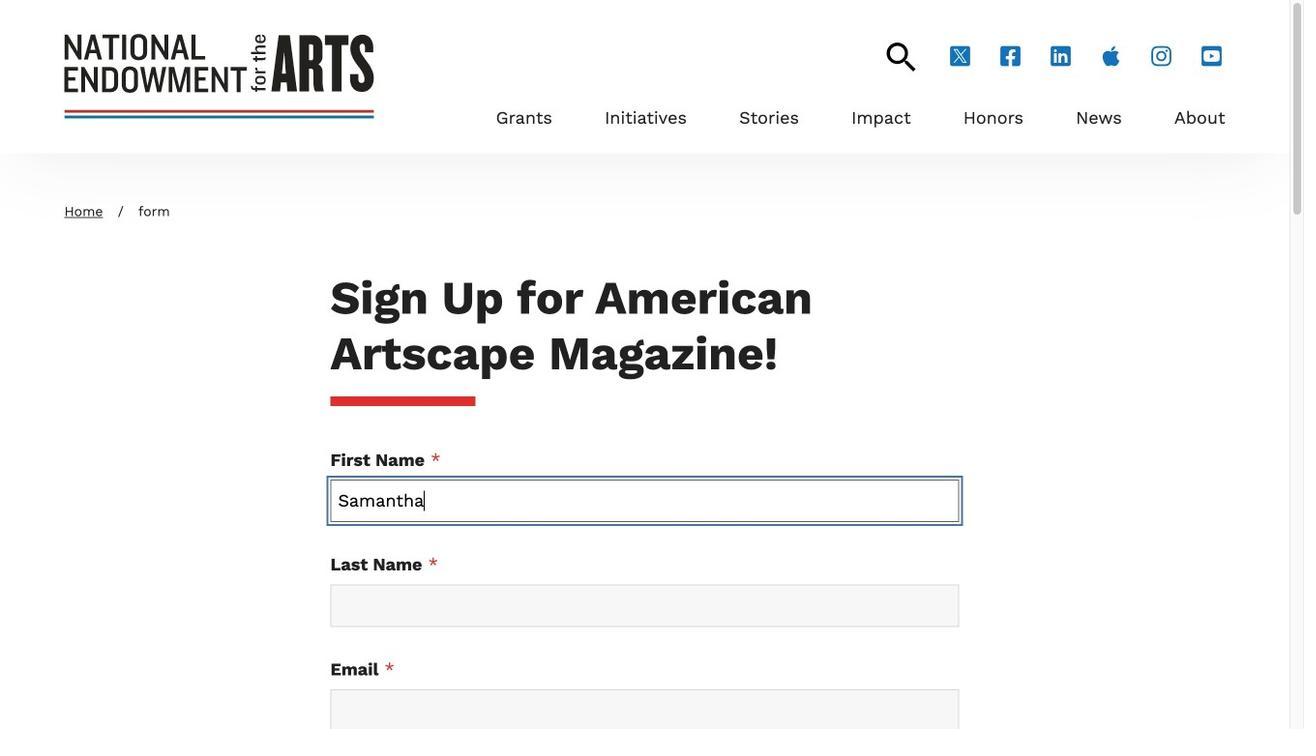 Task type: locate. For each thing, give the bounding box(es) containing it.
2 menu item from the left
[[605, 103, 687, 134]]

5 menu item from the left
[[964, 103, 1024, 134]]

None text field
[[331, 480, 960, 523]]

menu item
[[496, 103, 553, 134], [605, 103, 687, 134], [740, 103, 799, 134], [852, 103, 911, 134], [964, 103, 1024, 134], [1076, 103, 1122, 134], [1175, 103, 1226, 134]]

menu bar
[[496, 72, 1226, 134]]

None text field
[[331, 585, 960, 628], [331, 690, 960, 730], [331, 585, 960, 628], [331, 690, 960, 730]]

7 menu item from the left
[[1175, 103, 1226, 134]]



Task type: vqa. For each thing, say whether or not it's contained in the screenshot.
submit
no



Task type: describe. For each thing, give the bounding box(es) containing it.
4 menu item from the left
[[852, 103, 911, 134]]

national endowment for the arts logo image
[[64, 34, 374, 119]]

3 menu item from the left
[[740, 103, 799, 134]]

6 menu item from the left
[[1076, 103, 1122, 134]]

1 menu item from the left
[[496, 103, 553, 134]]



